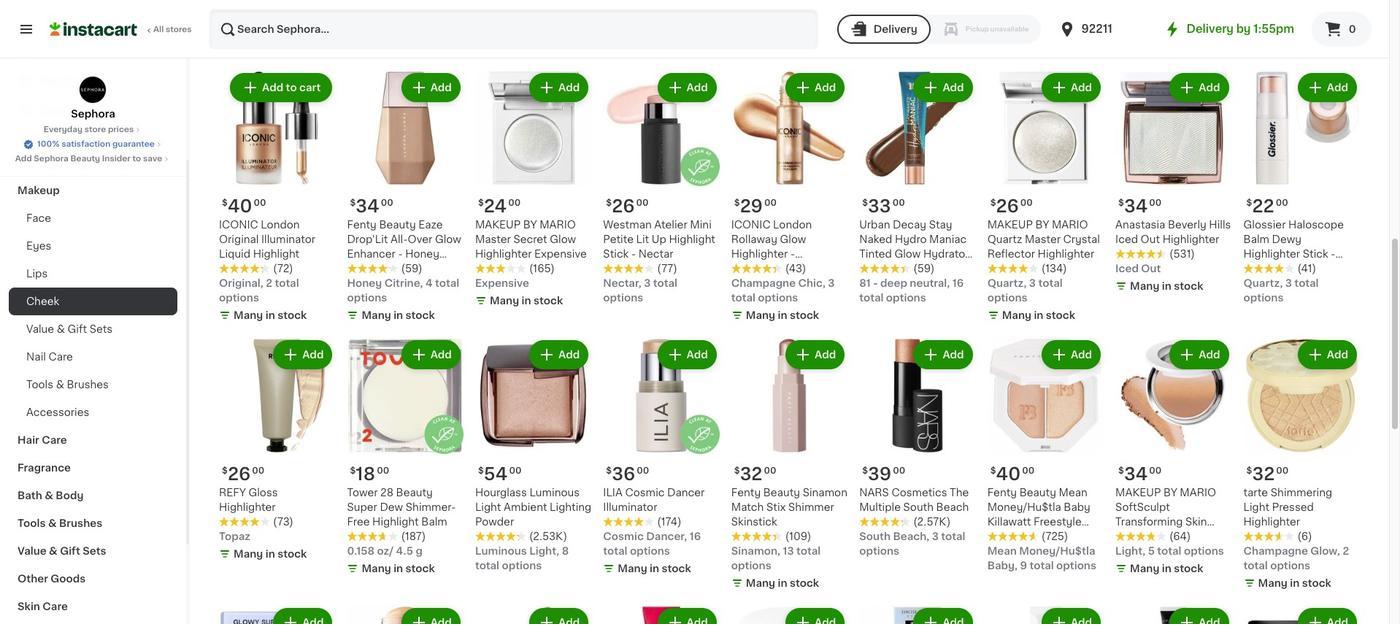 Task type: locate. For each thing, give the bounding box(es) containing it.
in for iconic london rollaway glow highlighter - champagne chic
[[778, 311, 788, 321]]

1 vertical spatial expensive
[[475, 278, 529, 289]]

delivery for delivery by 1:55pm
[[1187, 23, 1234, 34]]

maniac
[[930, 235, 967, 245]]

- down petite
[[632, 249, 636, 259]]

2 iconic from the left
[[732, 220, 771, 230]]

1 horizontal spatial (59)
[[914, 264, 935, 274]]

1 vertical spatial care
[[42, 435, 67, 445]]

0 horizontal spatial mario
[[540, 220, 576, 230]]

1 horizontal spatial balm
[[1244, 235, 1270, 245]]

add for tarte shimmering light pressed highlighter
[[1327, 350, 1349, 360]]

- up the light, 5 total options
[[1167, 531, 1171, 542]]

$ 34 00 for fenty
[[350, 198, 393, 215]]

in for tarte shimmering light pressed highlighter
[[1291, 578, 1300, 588]]

south beach, 3 total options
[[860, 531, 966, 556]]

balm
[[1244, 235, 1270, 245], [422, 517, 447, 527]]

glow right secret
[[550, 235, 576, 245]]

$ for makeup by mario master secret glow highlighter expensive
[[478, 199, 484, 208]]

1 horizontal spatial makeup
[[988, 220, 1033, 230]]

$ inside $ 22 00
[[1247, 199, 1253, 208]]

(174)
[[657, 517, 682, 527]]

options down original, on the top left of the page
[[219, 293, 259, 303]]

34 for fenty
[[356, 198, 379, 215]]

lips link
[[9, 260, 177, 288]]

0 horizontal spatial fenty
[[347, 220, 377, 230]]

many in stock down champagne glow, 2 total options
[[1259, 578, 1332, 588]]

mario inside makeup by mario master secret glow highlighter expensive
[[540, 220, 576, 230]]

00
[[254, 199, 266, 208], [381, 199, 393, 208], [636, 199, 649, 208], [893, 199, 905, 208], [1150, 199, 1162, 208], [508, 199, 521, 208], [765, 199, 777, 208], [1021, 199, 1033, 208], [1276, 199, 1289, 208], [252, 466, 265, 475], [377, 466, 389, 475], [637, 466, 649, 475], [893, 466, 906, 475], [1150, 466, 1162, 475], [509, 466, 522, 475], [764, 466, 777, 475], [1023, 466, 1035, 475], [1277, 466, 1289, 475]]

0 vertical spatial shimmer
[[1289, 278, 1335, 289]]

lips
[[26, 269, 48, 279]]

highlighter inside glossier haloscope balm dewy highlighter stick - quartz - pearlescent glowing shimmer
[[1244, 249, 1301, 259]]

value & gift sets link up nail care
[[9, 315, 177, 343]]

starglow,
[[603, 11, 653, 21]]

26 for makeup
[[996, 198, 1019, 215]]

add button for hourglass luminous light ambient lighting powder
[[531, 342, 587, 368]]

$ up makeup by mario master secret glow highlighter expensive
[[478, 199, 484, 208]]

54
[[484, 466, 508, 483]]

shop
[[41, 47, 68, 58]]

34 for makeup
[[1125, 466, 1148, 483]]

hydro
[[895, 235, 927, 245]]

many in stock down (134)
[[1002, 311, 1076, 321]]

0 horizontal spatial mini
[[475, 11, 498, 21]]

care for skin care
[[43, 602, 68, 612]]

1 iconic from the left
[[219, 220, 258, 230]]

glow, right "nude"
[[777, 11, 806, 21]]

light, inside luminous light, 8 total options
[[530, 546, 560, 556]]

in down champagne chic, 3 total options
[[778, 311, 788, 321]]

care right nail
[[49, 352, 73, 362]]

00 inside $ 36 00
[[637, 466, 649, 475]]

1 vertical spatial 40
[[996, 466, 1021, 483]]

00 inside $ 22 00
[[1276, 199, 1289, 208]]

many for iconic london original illuminator liquid highlight
[[234, 311, 263, 321]]

2 quartz, from the left
[[1244, 278, 1283, 289]]

0 horizontal spatial shimmer
[[789, 502, 835, 512]]

add for hourglass luminous light ambient lighting powder
[[559, 350, 580, 360]]

$ 26 00 up makeup by mario quartz master crystal reflector highlighter
[[991, 198, 1033, 215]]

add button
[[403, 74, 459, 101], [531, 74, 587, 101], [659, 74, 715, 101], [787, 74, 844, 101], [915, 74, 972, 101], [1043, 74, 1100, 101], [1172, 74, 1228, 101], [1300, 74, 1356, 101], [275, 342, 331, 368], [403, 342, 459, 368], [531, 342, 587, 368], [659, 342, 715, 368], [787, 342, 844, 368], [915, 342, 972, 368], [1043, 342, 1100, 368], [1172, 342, 1228, 368], [1300, 342, 1356, 368]]

champagne inside champagne chic, 3 total options
[[732, 278, 796, 289]]

0 vertical spatial value & gift sets link
[[9, 315, 177, 343]]

0 vertical spatial money/hu$tla
[[988, 502, 1062, 512]]

$ 40 00 for fenty
[[991, 466, 1035, 483]]

00 for iconic london original illuminator liquid highlight
[[254, 199, 266, 208]]

1 horizontal spatial by
[[1036, 220, 1050, 230]]

00 inside $ 29 00
[[765, 199, 777, 208]]

beauty inside fenty beauty mean money/hu$tla baby killawatt freestyle highlighter
[[1020, 488, 1057, 498]]

makeup inside makeup by mario quartz master crystal reflector highlighter
[[988, 220, 1033, 230]]

many in stock down (73)
[[234, 549, 307, 559]]

$ for anastasia beverly hills iced out highlighter
[[1119, 199, 1125, 208]]

0 horizontal spatial master
[[475, 235, 511, 245]]

many in stock down honey citrine, 4 total options
[[362, 311, 435, 321]]

quartz inside makeup by mario quartz master crystal reflector highlighter
[[988, 235, 1023, 245]]

1 horizontal spatial 26
[[612, 198, 635, 215]]

2 stick from the left
[[1303, 249, 1329, 259]]

0 vertical spatial cosmic
[[625, 488, 665, 498]]

light
[[475, 502, 501, 512], [1244, 502, 1270, 512], [1174, 531, 1200, 542]]

many for fenty beauty sinamon match stix shimmer skinstick
[[746, 578, 776, 588]]

shimmer inside glossier haloscope balm dewy highlighter stick - quartz - pearlescent glowing shimmer
[[1289, 278, 1335, 289]]

champagne
[[732, 264, 794, 274], [732, 278, 796, 289], [1244, 546, 1309, 556]]

tools & brushes
[[26, 380, 109, 390], [18, 518, 102, 529]]

light, 5 total options
[[1116, 546, 1225, 556]]

1 vertical spatial skin
[[18, 602, 40, 612]]

0 horizontal spatial light
[[475, 502, 501, 512]]

nectar, 3 total options
[[603, 278, 678, 303]]

00 for tower 28 beauty super dew shimmer- free highlight balm
[[377, 466, 389, 475]]

0 horizontal spatial stick
[[603, 249, 629, 259]]

$ inside $ 39 00
[[863, 466, 868, 475]]

0 horizontal spatial 81
[[860, 278, 871, 289]]

2 master from the left
[[1025, 235, 1061, 245]]

1 vertical spatial gift
[[60, 546, 80, 556]]

$ 18 00
[[350, 466, 389, 483]]

makeup inside makeup by mario master secret glow highlighter expensive
[[475, 220, 521, 230]]

&
[[57, 324, 65, 334], [56, 380, 64, 390], [45, 491, 53, 501], [48, 518, 57, 529], [49, 546, 58, 556]]

makeup inside makeup by mario softsculpt transforming skin perfector - light
[[1116, 488, 1161, 498]]

mini inside mini size, 3 total options
[[475, 11, 498, 21]]

quartz, for 26
[[988, 278, 1027, 289]]

many down sinamon, 13 total options
[[746, 578, 776, 588]]

00 up fenty beauty mean money/hu$tla baby killawatt freestyle highlighter
[[1023, 466, 1035, 475]]

0 horizontal spatial iconic
[[219, 220, 258, 230]]

makeup for 34
[[1116, 488, 1161, 498]]

0 vertical spatial illuminator
[[261, 235, 316, 245]]

0 vertical spatial skin
[[1186, 517, 1207, 527]]

shimmer down sinamon
[[789, 502, 835, 512]]

00 for nars cosmetics the multiple south beach
[[893, 466, 906, 475]]

quartz up reflector
[[988, 235, 1023, 245]]

00 for fenty beauty sinamon match stix shimmer skinstick
[[764, 466, 777, 475]]

$ 26 00 for westman
[[606, 198, 649, 215]]

quartz up glowing
[[1244, 264, 1279, 274]]

$ 34 00 up drop'lit
[[350, 198, 393, 215]]

total inside cookie, 3 total options
[[399, 11, 423, 21]]

Search field
[[210, 10, 817, 48]]

total down (77)
[[653, 278, 678, 289]]

options down (43)
[[758, 293, 798, 303]]

00 inside $ 54 00
[[509, 466, 522, 475]]

options down size,
[[475, 25, 515, 36]]

2
[[655, 11, 662, 21], [266, 278, 272, 289], [1343, 546, 1350, 556]]

many in stock down champagne chic, 3 total options
[[746, 311, 819, 321]]

00 right 24
[[508, 199, 521, 208]]

makeup up reflector
[[988, 220, 1033, 230]]

$ up original
[[222, 199, 228, 208]]

1 stick from the left
[[603, 249, 629, 259]]

illuminator inside ilia cosmic dancer illuminator
[[603, 502, 658, 512]]

in down (73)
[[266, 549, 275, 559]]

many down mini size, 3 total options
[[490, 43, 519, 53]]

fenty inside the fenty beauty eaze drop'lit all-over glow enhancer - honey citrine
[[347, 220, 377, 230]]

2 $ 32 00 from the left
[[1247, 466, 1289, 483]]

add for anastasia beverly hills iced out highlighter
[[1199, 82, 1221, 93]]

0 horizontal spatial 16
[[690, 531, 701, 542]]

3 right chic,
[[828, 278, 835, 289]]

fenty beauty eaze drop'lit all-over glow enhancer - honey citrine
[[347, 220, 461, 274]]

0 vertical spatial care
[[49, 352, 73, 362]]

(73)
[[273, 517, 294, 527]]

product group
[[219, 70, 336, 326], [347, 70, 464, 326], [475, 70, 592, 311], [603, 70, 720, 305], [732, 70, 848, 326], [860, 70, 976, 305], [988, 70, 1104, 326], [1116, 70, 1232, 297], [1244, 70, 1360, 306], [219, 338, 336, 564], [347, 338, 464, 579], [475, 338, 592, 573], [603, 338, 720, 579], [732, 338, 848, 594], [860, 338, 976, 558], [988, 338, 1104, 573], [1116, 338, 1232, 579], [1244, 338, 1360, 594], [219, 605, 336, 624], [347, 605, 464, 624], [475, 605, 592, 624], [603, 605, 720, 624], [732, 605, 848, 624], [860, 605, 976, 624], [988, 605, 1104, 624], [1116, 605, 1232, 624], [1244, 605, 1360, 624]]

total down tarte shimmering light pressed highlighter
[[1244, 561, 1268, 571]]

$ for glossier haloscope balm dewy highlighter stick - quartz - pearlescent glowing shimmer
[[1247, 199, 1253, 208]]

1 horizontal spatial delivery
[[1187, 23, 1234, 34]]

fenty up "match"
[[732, 488, 761, 498]]

glow inside iconic london rollaway glow highlighter - champagne chic
[[780, 235, 807, 245]]

money/hu$tla
[[988, 502, 1062, 512], [1020, 546, 1096, 556]]

value
[[26, 324, 54, 334], [18, 546, 47, 556]]

- down the all-
[[398, 249, 403, 259]]

(2.57k)
[[914, 517, 951, 527]]

total down "(72)"
[[275, 278, 299, 289]]

2 light, from the left
[[530, 546, 560, 556]]

money/hu$tla up killawatt
[[988, 502, 1062, 512]]

options down (6) on the bottom right of the page
[[1271, 561, 1311, 571]]

00 for fenty beauty eaze drop'lit all-over glow enhancer - honey citrine
[[381, 199, 393, 208]]

highlighter inside fenty beauty mean money/hu$tla baby killawatt freestyle highlighter
[[988, 531, 1044, 542]]

by for 26
[[1036, 220, 1050, 230]]

many in stock for refy gloss highlighter
[[234, 549, 307, 559]]

1 32 from the left
[[740, 466, 763, 483]]

nail care
[[26, 352, 73, 362]]

iced
[[1116, 235, 1139, 245], [1116, 264, 1139, 274]]

0 vertical spatial $ 40 00
[[222, 198, 266, 215]]

36
[[612, 466, 636, 483]]

exhilarate,
[[219, 11, 274, 21]]

total inside mean money/hu$tla baby, 9 total options
[[1030, 561, 1054, 571]]

iconic inside iconic london rollaway glow highlighter - champagne chic
[[732, 220, 771, 230]]

2 vertical spatial champagne
[[1244, 546, 1309, 556]]

32 for tarte
[[1253, 466, 1275, 483]]

options down dancer,
[[630, 546, 670, 556]]

26 up reflector
[[996, 198, 1019, 215]]

2 inside the starglow, 2 total options
[[655, 11, 662, 21]]

$ for nars cosmetics the multiple south beach
[[863, 466, 868, 475]]

0 horizontal spatial 40
[[228, 198, 252, 215]]

master up (134)
[[1025, 235, 1061, 245]]

1 vertical spatial balm
[[422, 517, 447, 527]]

1 london from the left
[[261, 220, 300, 230]]

delivery for delivery
[[874, 24, 918, 34]]

london up rollaway at the right of the page
[[773, 220, 812, 230]]

None search field
[[209, 9, 818, 50]]

1 vertical spatial illuminator
[[603, 502, 658, 512]]

product group containing 54
[[475, 338, 592, 573]]

instacart logo image
[[50, 20, 137, 38]]

total right starglow,
[[664, 11, 688, 21]]

$ inside "$ 33 00"
[[863, 199, 868, 208]]

brushes up "accessories" "link"
[[67, 380, 109, 390]]

$ 26 00
[[606, 198, 649, 215], [991, 198, 1033, 215], [222, 466, 265, 483]]

highlighter down "pressed"
[[1244, 517, 1301, 527]]

$ 40 00 up killawatt
[[991, 466, 1035, 483]]

add button for makeup by mario softsculpt transforming skin perfector - light
[[1172, 342, 1228, 368]]

honey down citrine
[[347, 278, 382, 289]]

mario
[[540, 220, 576, 230], [1052, 220, 1089, 230], [1180, 488, 1217, 498]]

glow, inside 01 nude glow, 4 total options
[[777, 11, 806, 21]]

tarte shimmering light pressed highlighter
[[1244, 488, 1333, 527]]

1 vertical spatial 81
[[860, 278, 871, 289]]

many in stock for iconic london original illuminator liquid highlight
[[234, 311, 307, 321]]

00 inside $ 39 00
[[893, 466, 906, 475]]

$ for fenty beauty mean money/hu$tla baby killawatt freestyle highlighter
[[991, 466, 996, 475]]

care for hair care
[[42, 435, 67, 445]]

champagne inside champagne glow, 2 total options
[[1244, 546, 1309, 556]]

skin care link
[[9, 593, 177, 621]]

care right hair
[[42, 435, 67, 445]]

add for iconic london rollaway glow highlighter - champagne chic
[[815, 82, 836, 93]]

brushes
[[67, 380, 109, 390], [59, 518, 102, 529]]

0 horizontal spatial to
[[133, 155, 141, 163]]

champagne up champagne chic, 3 total options
[[732, 264, 794, 274]]

cart
[[299, 82, 321, 93]]

2 vertical spatial highlight
[[372, 517, 419, 527]]

0 horizontal spatial quartz
[[988, 235, 1023, 245]]

2 horizontal spatial 2
[[1343, 546, 1350, 556]]

1 vertical spatial sephora
[[34, 155, 69, 163]]

32 up tarte
[[1253, 466, 1275, 483]]

$ inside $ 29 00
[[734, 199, 740, 208]]

many down secret
[[490, 296, 519, 306]]

0 vertical spatial mini
[[475, 11, 498, 21]]

many in stock for ilia cosmic dancer illuminator
[[618, 564, 691, 574]]

champagne down (43)
[[732, 278, 796, 289]]

add for tower 28 beauty super dew shimmer- free highlight balm
[[431, 350, 452, 360]]

1 horizontal spatial 16
[[953, 278, 964, 289]]

in for anastasia beverly hills iced out highlighter
[[1162, 281, 1172, 292]]

$ 26 00 for refy
[[222, 466, 265, 483]]

2 horizontal spatial mario
[[1180, 488, 1217, 498]]

decay
[[893, 220, 927, 230]]

iconic inside 'iconic london original illuminator liquid highlight'
[[219, 220, 258, 230]]

1 horizontal spatial glow,
[[1311, 546, 1341, 556]]

0 vertical spatial tools & brushes link
[[9, 371, 177, 399]]

stock
[[1174, 14, 1204, 24], [1046, 28, 1076, 39], [1303, 28, 1332, 39], [662, 43, 691, 53], [534, 43, 563, 53], [1174, 281, 1204, 292], [534, 296, 563, 306], [278, 311, 307, 321], [406, 311, 435, 321], [790, 311, 819, 321], [1046, 311, 1076, 321], [278, 549, 307, 559], [406, 564, 435, 574], [662, 564, 691, 574], [1174, 564, 1204, 574], [790, 578, 819, 588], [1303, 578, 1332, 588]]

lists link
[[9, 96, 177, 126]]

1 horizontal spatial 40
[[996, 466, 1021, 483]]

2 quartz, 3 total options from the left
[[1244, 278, 1319, 303]]

cosmic
[[625, 488, 665, 498], [603, 531, 644, 542]]

00 right the 18
[[377, 466, 389, 475]]

1 $ 32 00 from the left
[[734, 466, 777, 483]]

$ for makeup by mario quartz master crystal reflector highlighter
[[991, 199, 996, 208]]

0 vertical spatial south
[[904, 502, 934, 512]]

1 many in stock button from the left
[[1116, 0, 1232, 29]]

0 horizontal spatial $ 32 00
[[734, 466, 777, 483]]

makeup
[[18, 185, 60, 196]]

holiday
[[18, 158, 58, 168]]

81 - deep neutral, 16 total options
[[860, 278, 964, 303]]

0 horizontal spatial 2
[[266, 278, 272, 289]]

2 horizontal spatial highlight
[[669, 235, 716, 245]]

0 vertical spatial tools
[[26, 380, 53, 390]]

0 horizontal spatial glow,
[[777, 11, 806, 21]]

fenty
[[347, 220, 377, 230], [732, 488, 761, 498], [988, 488, 1017, 498]]

softsculpt
[[1116, 502, 1171, 512]]

$ 34 00 up softsculpt
[[1119, 466, 1162, 483]]

26
[[612, 198, 635, 215], [996, 198, 1019, 215], [228, 466, 251, 483]]

anastasia beverly hills iced out highlighter
[[1116, 220, 1232, 245]]

tools & brushes down bath & body
[[18, 518, 102, 529]]

add to cart
[[262, 82, 321, 93]]

south inside south beach, 3 total options
[[860, 531, 891, 542]]

$ up "match"
[[734, 466, 740, 475]]

0 vertical spatial sets
[[90, 324, 113, 334]]

3 inside south beach, 3 total options
[[932, 531, 939, 542]]

$ up drop'lit
[[350, 199, 356, 208]]

light down tarte
[[1244, 502, 1270, 512]]

many down 5
[[1131, 564, 1160, 574]]

many in stock down 4.5
[[362, 564, 435, 574]]

add for fenty beauty sinamon match stix shimmer skinstick
[[815, 350, 836, 360]]

1 horizontal spatial 32
[[1253, 466, 1275, 483]]

0 vertical spatial iced
[[1116, 235, 1139, 245]]

1 horizontal spatial quartz,
[[1244, 278, 1283, 289]]

quartz, 3 total options down (134)
[[988, 278, 1063, 303]]

highlighter down rollaway at the right of the page
[[732, 249, 788, 259]]

0 vertical spatial gift
[[68, 324, 87, 334]]

satisfaction
[[61, 140, 110, 148]]

1 value & gift sets link from the top
[[9, 315, 177, 343]]

total down rollaway at the right of the page
[[732, 293, 756, 303]]

- down deep
[[874, 278, 878, 289]]

2 horizontal spatial makeup
[[1116, 488, 1161, 498]]

2 inside the original, 2 total options
[[266, 278, 272, 289]]

highlighter inside refy gloss highlighter
[[219, 502, 276, 512]]

quartz, 3 total options for 22
[[1244, 278, 1319, 303]]

total down (109)
[[797, 546, 821, 556]]

iconic up original
[[219, 220, 258, 230]]

london
[[261, 220, 300, 230], [773, 220, 812, 230]]

$ for fenty beauty sinamon match stix shimmer skinstick
[[734, 466, 740, 475]]

1 horizontal spatial master
[[1025, 235, 1061, 245]]

2 horizontal spatial by
[[1164, 488, 1178, 498]]

brushes for 1st tools & brushes link
[[67, 380, 109, 390]]

00 up makeup by mario quartz master crystal reflector highlighter
[[1021, 199, 1033, 208]]

(59) up 'citrine,'
[[401, 264, 423, 274]]

1 master from the left
[[475, 235, 511, 245]]

glossier haloscope balm dewy highlighter stick - quartz - pearlescent glowing shimmer
[[1244, 220, 1350, 289]]

mario up (64)
[[1180, 488, 1217, 498]]

tools & brushes link
[[9, 371, 177, 399], [9, 510, 177, 537]]

mario inside makeup by mario softsculpt transforming skin perfector - light
[[1180, 488, 1217, 498]]

many for fenty beauty eaze drop'lit all-over glow enhancer - honey citrine
[[362, 311, 391, 321]]

champagne for 29
[[732, 278, 796, 289]]

$ 32 00 up tarte
[[1247, 466, 1289, 483]]

quartz, 3 total options
[[988, 278, 1063, 303], [1244, 278, 1319, 303]]

2 32 from the left
[[1253, 466, 1275, 483]]

cosmetics
[[892, 488, 948, 498]]

skinstick
[[732, 517, 778, 527]]

& inside bath & body link
[[45, 491, 53, 501]]

eaze
[[419, 220, 443, 230]]

london for 29
[[773, 220, 812, 230]]

$ up glossier
[[1247, 199, 1253, 208]]

1 light, from the left
[[1116, 546, 1146, 556]]

add button for fenty beauty eaze drop'lit all-over glow enhancer - honey citrine
[[403, 74, 459, 101]]

delivery inside "link"
[[1187, 23, 1234, 34]]

0 vertical spatial to
[[286, 82, 297, 93]]

options inside the starglow, 2 total options
[[603, 25, 644, 36]]

1 horizontal spatial shimmer
[[1289, 278, 1335, 289]]

add for refy gloss highlighter
[[302, 350, 324, 360]]

0 vertical spatial brushes
[[67, 380, 109, 390]]

by inside makeup by mario softsculpt transforming skin perfector - light
[[1164, 488, 1178, 498]]

makeup down $ 24 00
[[475, 220, 521, 230]]

product group containing 29
[[732, 70, 848, 326]]

tower 28 beauty super dew shimmer- free highlight balm
[[347, 488, 456, 527]]

- inside westman atelier mini petite lit up highlight stick - nectar
[[632, 249, 636, 259]]

options down exhilarate, on the left of page
[[219, 25, 259, 36]]

0 vertical spatial value & gift sets
[[26, 324, 113, 334]]

to down guarantee
[[133, 155, 141, 163]]

1 horizontal spatial south
[[904, 502, 934, 512]]

2 vertical spatial 2
[[1343, 546, 1350, 556]]

100% satisfaction guarantee
[[37, 140, 155, 148]]

by inside makeup by mario quartz master crystal reflector highlighter
[[1036, 220, 1050, 230]]

00 for makeup by mario master secret glow highlighter expensive
[[508, 199, 521, 208]]

1 vertical spatial glow,
[[1311, 546, 1341, 556]]

add button for nars cosmetics the multiple south beach
[[915, 342, 972, 368]]

highlight inside 'iconic london original illuminator liquid highlight'
[[253, 249, 300, 259]]

total
[[287, 11, 311, 21], [399, 11, 423, 21], [664, 11, 688, 21], [537, 11, 561, 21], [818, 11, 843, 21], [1029, 11, 1053, 21], [275, 278, 299, 289], [435, 278, 460, 289], [653, 278, 678, 289], [1039, 278, 1063, 289], [1295, 278, 1319, 289], [860, 293, 884, 303], [732, 293, 756, 303], [941, 531, 966, 542], [603, 546, 628, 556], [1158, 546, 1182, 556], [797, 546, 821, 556], [475, 561, 500, 571], [1030, 561, 1054, 571], [1244, 561, 1268, 571]]

1 horizontal spatial skin
[[1186, 517, 1207, 527]]

1 vertical spatial value & gift sets link
[[9, 537, 177, 565]]

total inside south beach, 3 total options
[[941, 531, 966, 542]]

1 vertical spatial mini
[[690, 220, 712, 230]]

brushes for 1st tools & brushes link from the bottom
[[59, 518, 102, 529]]

3 down reflector
[[1030, 278, 1036, 289]]

★★★★★
[[1116, 249, 1167, 259], [1116, 249, 1167, 259], [219, 264, 270, 274], [219, 264, 270, 274], [347, 264, 398, 274], [347, 264, 398, 274], [603, 264, 655, 274], [603, 264, 655, 274], [860, 264, 911, 274], [860, 264, 911, 274], [475, 264, 526, 274], [475, 264, 526, 274], [732, 264, 783, 274], [732, 264, 783, 274], [988, 264, 1039, 274], [988, 264, 1039, 274], [1244, 264, 1295, 274], [1244, 264, 1295, 274], [219, 517, 270, 527], [219, 517, 270, 527], [603, 517, 655, 527], [603, 517, 655, 527], [860, 517, 911, 527], [860, 517, 911, 527], [347, 531, 398, 542], [347, 531, 398, 542], [1116, 531, 1167, 542], [1116, 531, 1167, 542], [475, 531, 526, 542], [475, 531, 526, 542], [732, 531, 783, 542], [732, 531, 783, 542], [988, 531, 1039, 542], [988, 531, 1039, 542], [1244, 531, 1295, 542], [1244, 531, 1295, 542]]

product group containing 36
[[603, 338, 720, 579]]

in down (165)
[[522, 296, 531, 306]]

crystal
[[1064, 235, 1100, 245]]

0 horizontal spatial luminous
[[475, 546, 527, 556]]

- inside the fenty beauty eaze drop'lit all-over glow enhancer - honey citrine
[[398, 249, 403, 259]]

1 horizontal spatial highlight
[[372, 517, 419, 527]]

delivery by 1:55pm link
[[1164, 20, 1295, 38]]

2 horizontal spatial fenty
[[988, 488, 1017, 498]]

stock for anastasia beverly hills iced out highlighter
[[1174, 281, 1204, 292]]

stock for iconic london original illuminator liquid highlight
[[278, 311, 307, 321]]

makeup up softsculpt
[[1116, 488, 1161, 498]]

honey down over
[[405, 249, 440, 259]]

2 london from the left
[[773, 220, 812, 230]]

nars
[[860, 488, 889, 498]]

1 horizontal spatial 4
[[426, 278, 433, 289]]

1 vertical spatial 2
[[266, 278, 272, 289]]

perfector
[[1116, 531, 1164, 542]]

expensive down (165)
[[475, 278, 529, 289]]

many down the original, 2 total options
[[234, 311, 263, 321]]

0 vertical spatial mean
[[1059, 488, 1088, 498]]

cookie, 3 total options button
[[347, 0, 464, 38]]

drop'lit
[[347, 235, 388, 245]]

fenty inside fenty beauty mean money/hu$tla baby killawatt freestyle highlighter
[[988, 488, 1017, 498]]

0 vertical spatial luminous
[[530, 488, 580, 498]]

product group containing 18
[[347, 338, 464, 579]]

value & gift sets up goods
[[18, 546, 106, 556]]

in down the light, 5 total options
[[1162, 564, 1172, 574]]

$ 32 00 for fenty
[[734, 466, 777, 483]]

many in stock for tarte shimmering light pressed highlighter
[[1259, 578, 1332, 588]]

stock down (73)
[[278, 549, 307, 559]]

0 vertical spatial 40
[[228, 198, 252, 215]]

0 vertical spatial glow,
[[777, 11, 806, 21]]

add for fenty beauty mean money/hu$tla baby killawatt freestyle highlighter
[[1071, 350, 1093, 360]]

$ for tower 28 beauty super dew shimmer- free highlight balm
[[350, 466, 356, 475]]

size,
[[500, 11, 525, 21]]

00 for iconic london rollaway glow highlighter - champagne chic
[[765, 199, 777, 208]]

0 horizontal spatial expensive
[[475, 278, 529, 289]]

options down glowing
[[1244, 293, 1284, 303]]

(59)
[[401, 264, 423, 274], [914, 264, 935, 274]]

total inside cosmic dancer, 16 total options
[[603, 546, 628, 556]]

0 horizontal spatial 26
[[228, 466, 251, 483]]

1 quartz, from the left
[[988, 278, 1027, 289]]

1 horizontal spatial fenty
[[732, 488, 761, 498]]

mario for 24
[[540, 220, 576, 230]]

92211
[[1082, 23, 1113, 34]]

0 vertical spatial expensive
[[535, 249, 587, 259]]

mario inside makeup by mario quartz master crystal reflector highlighter
[[1052, 220, 1089, 230]]

all-
[[391, 235, 408, 245]]

out down the anastasia on the top of the page
[[1141, 235, 1160, 245]]

1 horizontal spatial stick
[[1303, 249, 1329, 259]]

sets down cheek link
[[90, 324, 113, 334]]

1 vertical spatial quartz
[[1244, 264, 1279, 274]]

1 vertical spatial iced
[[1116, 264, 1139, 274]]

many down honey citrine, 4 total options
[[362, 311, 391, 321]]

1 tools & brushes link from the top
[[9, 371, 177, 399]]

many in stock for fenty beauty sinamon match stix shimmer skinstick
[[746, 578, 819, 588]]

00 for anastasia beverly hills iced out highlighter
[[1150, 199, 1162, 208]]

iconic london rollaway glow highlighter - champagne chic
[[732, 220, 821, 274]]

pearlescent
[[1289, 264, 1350, 274]]

luminous down powder
[[475, 546, 527, 556]]

$ inside $ 54 00
[[478, 466, 484, 475]]

0 horizontal spatial 4
[[277, 11, 284, 21]]

service type group
[[837, 15, 1041, 44]]

1 quartz, 3 total options from the left
[[988, 278, 1063, 303]]

1 horizontal spatial luminous
[[530, 488, 580, 498]]

1 horizontal spatial $ 32 00
[[1247, 466, 1289, 483]]

iconic for 29
[[732, 220, 771, 230]]

south inside nars cosmetics the multiple south beach
[[904, 502, 934, 512]]

1 horizontal spatial $ 26 00
[[606, 198, 649, 215]]

balm down shimmer-
[[422, 517, 447, 527]]

powder
[[475, 517, 514, 527]]

enhancer
[[347, 249, 396, 259]]

highlight
[[669, 235, 716, 245], [253, 249, 300, 259], [372, 517, 419, 527]]

0 horizontal spatial 32
[[740, 466, 763, 483]]

south down multiple at bottom right
[[860, 531, 891, 542]]

3 inside nectar, 3 total options
[[644, 278, 651, 289]]

expensive up (165)
[[535, 249, 587, 259]]

care
[[49, 352, 73, 362], [42, 435, 67, 445], [43, 602, 68, 612]]

1 horizontal spatial many in stock button
[[1244, 0, 1360, 44]]

- inside 81 - deep neutral, 16 total options
[[874, 278, 878, 289]]

sephora
[[71, 109, 115, 119], [34, 155, 69, 163]]

makeup by mario master secret glow highlighter expensive
[[475, 220, 587, 259]]

by inside makeup by mario master secret glow highlighter expensive
[[523, 220, 537, 230]]

add button for fenty beauty sinamon match stix shimmer skinstick
[[787, 342, 844, 368]]

1 vertical spatial highlight
[[253, 249, 300, 259]]

buy
[[41, 77, 62, 87]]

1 vertical spatial tools & brushes link
[[9, 510, 177, 537]]

2 value & gift sets link from the top
[[9, 537, 177, 565]]

1 (59) from the left
[[401, 264, 423, 274]]

add for makeup by mario softsculpt transforming skin perfector - light
[[1199, 350, 1221, 360]]

chic,
[[799, 278, 826, 289]]

$ inside $ 24 00
[[478, 199, 484, 208]]

tower
[[347, 488, 378, 498]]

1 vertical spatial mean
[[988, 546, 1017, 556]]

light for 32
[[1244, 502, 1270, 512]]

1 iced from the top
[[1116, 235, 1139, 245]]

00 for hourglass luminous light ambient lighting powder
[[509, 466, 522, 475]]

champagne for 32
[[1244, 546, 1309, 556]]

dew
[[380, 502, 403, 512]]

brushes down body at the left of the page
[[59, 518, 102, 529]]

00 for urban decay stay naked hydro maniac tinted glow hydrator, deep 81
[[893, 199, 905, 208]]

1 horizontal spatial mean
[[1059, 488, 1088, 498]]

1 vertical spatial champagne
[[732, 278, 796, 289]]

total inside mini size, 3 total options
[[537, 11, 561, 21]]

london inside 'iconic london original illuminator liquid highlight'
[[261, 220, 300, 230]]

00 inside $ 24 00
[[508, 199, 521, 208]]

2 (59) from the left
[[914, 264, 935, 274]]

0 horizontal spatial highlight
[[253, 249, 300, 259]]

master down 24
[[475, 235, 511, 245]]

cosmic down $ 36 00
[[625, 488, 665, 498]]

luminous up lighting
[[530, 488, 580, 498]]

sets up other goods link
[[83, 546, 106, 556]]

in for fenty beauty sinamon match stix shimmer skinstick
[[778, 578, 788, 588]]



Task type: describe. For each thing, give the bounding box(es) containing it.
in for refy gloss highlighter
[[266, 549, 275, 559]]

1 vertical spatial out
[[1142, 264, 1161, 274]]

it
[[64, 77, 71, 87]]

total right 5
[[1158, 546, 1182, 556]]

luminous inside luminous light, 8 total options
[[475, 546, 527, 556]]

honey citrine, 4 total options
[[347, 278, 460, 303]]

add for urban decay stay naked hydro maniac tinted glow hydrator, deep 81
[[943, 82, 964, 93]]

add inside button
[[262, 82, 284, 93]]

total inside sinamon, 13 total options
[[797, 546, 821, 556]]

40 for iconic
[[228, 198, 252, 215]]

nectar
[[639, 249, 674, 259]]

champagne chic, 3 total options
[[732, 278, 835, 303]]

add for ilia cosmic dancer illuminator
[[687, 350, 708, 360]]

total inside champagne chic, 3 total options
[[732, 293, 756, 303]]

1 horizontal spatial sephora
[[71, 109, 115, 119]]

$ 22 00
[[1247, 198, 1289, 215]]

iconic for 40
[[219, 220, 258, 230]]

tools & brushes for 1st tools & brushes link
[[26, 380, 109, 390]]

3 down pearlescent on the top right of the page
[[1286, 278, 1293, 289]]

buy it again
[[41, 77, 103, 87]]

product group containing 33
[[860, 70, 976, 305]]

1 vertical spatial value
[[18, 546, 47, 556]]

fragrance link
[[9, 454, 177, 482]]

32 for fenty
[[740, 466, 763, 483]]

many down the starglow, 2 total options
[[618, 43, 647, 53]]

(43)
[[786, 264, 807, 274]]

4 inside 01 nude glow, 4 total options
[[809, 11, 816, 21]]

in for iconic london original illuminator liquid highlight
[[266, 311, 275, 321]]

glow inside makeup by mario master secret glow highlighter expensive
[[550, 235, 576, 245]]

stock down mini size, 3 total options
[[534, 43, 563, 53]]

2 tools & brushes link from the top
[[9, 510, 177, 537]]

& up other goods
[[49, 546, 58, 556]]

neutral,
[[910, 278, 950, 289]]

highlighter inside iconic london rollaway glow highlighter - champagne chic
[[732, 249, 788, 259]]

fenty beauty mean money/hu$tla baby killawatt freestyle highlighter
[[988, 488, 1091, 542]]

01
[[732, 11, 743, 21]]

total inside 81 - deep neutral, 16 total options
[[860, 293, 884, 303]]

many in stock for makeup by mario quartz master crystal reflector highlighter
[[1002, 311, 1076, 321]]

$ 34 00 for anastasia
[[1119, 198, 1162, 215]]

highlighter inside makeup by mario master secret glow highlighter expensive
[[475, 249, 532, 259]]

in down "cava, 3 total options"
[[1034, 28, 1044, 39]]

in right 92211 popup button
[[1162, 14, 1172, 24]]

stock down the starglow, 2 total options
[[662, 43, 691, 53]]

quartz, for 22
[[1244, 278, 1283, 289]]

$ for iconic london rollaway glow highlighter - champagne chic
[[734, 199, 740, 208]]

9
[[1021, 561, 1028, 571]]

everyday
[[44, 126, 83, 134]]

beach,
[[893, 531, 930, 542]]

total right cava, on the top of page
[[1029, 11, 1053, 21]]

expensive inside makeup by mario master secret glow highlighter expensive
[[535, 249, 587, 259]]

tinted
[[860, 249, 892, 259]]

options inside mean money/hu$tla baby, 9 total options
[[1057, 561, 1097, 571]]

eyes link
[[9, 232, 177, 260]]

highlighter inside makeup by mario quartz master crystal reflector highlighter
[[1038, 249, 1095, 259]]

$ 40 00 for iconic
[[222, 198, 266, 215]]

add button for makeup by mario master secret glow highlighter expensive
[[531, 74, 587, 101]]

ambient
[[504, 502, 547, 512]]

cava,
[[988, 11, 1017, 21]]

2 for starglow,
[[655, 11, 662, 21]]

london for 40
[[261, 220, 300, 230]]

nail care link
[[9, 343, 177, 371]]

transforming
[[1116, 517, 1183, 527]]

many right 92211
[[1131, 14, 1160, 24]]

refy gloss highlighter
[[219, 488, 278, 512]]

master inside makeup by mario master secret glow highlighter expensive
[[475, 235, 511, 245]]

insider
[[102, 155, 131, 163]]

total inside nectar, 3 total options
[[653, 278, 678, 289]]

stock for fenty beauty eaze drop'lit all-over glow enhancer - honey citrine
[[406, 311, 435, 321]]

fenty for 40
[[988, 488, 1017, 498]]

add button for iconic london rollaway glow highlighter - champagne chic
[[787, 74, 844, 101]]

in for fenty beauty eaze drop'lit all-over glow enhancer - honey citrine
[[394, 311, 403, 321]]

cosmic inside cosmic dancer, 16 total options
[[603, 531, 644, 542]]

stock for tarte shimmering light pressed highlighter
[[1303, 578, 1332, 588]]

makeup by mario quartz master crystal reflector highlighter
[[988, 220, 1100, 259]]

stock for tower 28 beauty super dew shimmer- free highlight balm
[[406, 564, 435, 574]]

many down cava, on the top of page
[[1002, 28, 1032, 39]]

money/hu$tla inside fenty beauty mean money/hu$tla baby killawatt freestyle highlighter
[[988, 502, 1062, 512]]

00 for makeup by mario quartz master crystal reflector highlighter
[[1021, 199, 1033, 208]]

fenty for 32
[[732, 488, 761, 498]]

mean money/hu$tla baby, 9 total options
[[988, 546, 1097, 571]]

options inside 81 - deep neutral, 16 total options
[[886, 293, 927, 303]]

balm inside glossier haloscope balm dewy highlighter stick - quartz - pearlescent glowing shimmer
[[1244, 235, 1270, 245]]

many in stock for makeup by mario master secret glow highlighter expensive
[[490, 296, 563, 306]]

to inside button
[[286, 82, 297, 93]]

shimmer inside "fenty beauty sinamon match stix shimmer skinstick"
[[789, 502, 835, 512]]

ready
[[92, 158, 126, 168]]

face link
[[9, 204, 177, 232]]

in down mini size, 3 total options
[[522, 43, 531, 53]]

total inside honey citrine, 4 total options
[[435, 278, 460, 289]]

options inside sinamon, 13 total options
[[732, 561, 772, 571]]

total inside the starglow, 2 total options
[[664, 11, 688, 21]]

beauty inside tower 28 beauty super dew shimmer- free highlight balm
[[396, 488, 433, 498]]

skin inside makeup by mario softsculpt transforming skin perfector - light
[[1186, 517, 1207, 527]]

(187)
[[401, 531, 426, 542]]

hourglass luminous light ambient lighting powder
[[475, 488, 592, 527]]

stock for makeup by mario master secret glow highlighter expensive
[[534, 296, 563, 306]]

holiday party ready beauty
[[18, 158, 166, 168]]

save
[[143, 155, 162, 163]]

options inside cookie, 3 total options
[[347, 25, 387, 36]]

(77)
[[657, 264, 678, 274]]

in down the starglow, 2 total options
[[650, 43, 659, 53]]

super
[[347, 502, 377, 512]]

fenty for 34
[[347, 220, 377, 230]]

stock for refy gloss highlighter
[[278, 549, 307, 559]]

26 for refy
[[228, 466, 251, 483]]

master inside makeup by mario quartz master crystal reflector highlighter
[[1025, 235, 1061, 245]]

(165)
[[529, 264, 555, 274]]

luminous inside hourglass luminous light ambient lighting powder
[[530, 488, 580, 498]]

81 inside urban decay stay naked hydro maniac tinted glow hydrator, deep 81
[[890, 264, 901, 274]]

total inside 'exhilarate, 4 total options'
[[287, 11, 311, 21]]

options up 92211
[[1056, 11, 1096, 21]]

in left 0 button
[[1291, 28, 1300, 39]]

product group containing 24
[[475, 70, 592, 311]]

4 inside 'exhilarate, 4 total options'
[[277, 11, 284, 21]]

highlighter inside anastasia beverly hills iced out highlighter
[[1163, 235, 1220, 245]]

16 inside 81 - deep neutral, 16 total options
[[953, 278, 964, 289]]

options down (64)
[[1184, 546, 1225, 556]]

add button for refy gloss highlighter
[[275, 342, 331, 368]]

care for nail care
[[49, 352, 73, 362]]

body
[[56, 491, 84, 501]]

0 horizontal spatial sephora
[[34, 155, 69, 163]]

1 vertical spatial to
[[133, 155, 141, 163]]

add sephora beauty insider to save link
[[15, 153, 171, 165]]

highlight inside westman atelier mini petite lit up highlight stick - nectar
[[669, 235, 716, 245]]

$ 34 00 for makeup
[[1119, 466, 1162, 483]]

many in stock right 92211
[[1131, 14, 1204, 24]]

accessories
[[26, 407, 89, 418]]

(59) for 34
[[401, 264, 423, 274]]

westman atelier mini petite lit up highlight stick - nectar
[[603, 220, 716, 259]]

cheek link
[[9, 288, 177, 315]]

mini inside westman atelier mini petite lit up highlight stick - nectar
[[690, 220, 712, 230]]

g
[[416, 546, 423, 556]]

3 inside cookie, 3 total options
[[390, 11, 397, 21]]

add button for anastasia beverly hills iced out highlighter
[[1172, 74, 1228, 101]]

options inside champagne chic, 3 total options
[[758, 293, 798, 303]]

starglow, 2 total options
[[603, 11, 688, 36]]

pressed
[[1273, 502, 1314, 512]]

total inside luminous light, 8 total options
[[475, 561, 500, 571]]

anastasia
[[1116, 220, 1166, 230]]

many for tarte shimmering light pressed highlighter
[[1259, 578, 1288, 588]]

stick inside glossier haloscope balm dewy highlighter stick - quartz - pearlescent glowing shimmer
[[1303, 249, 1329, 259]]

many right by
[[1259, 28, 1288, 39]]

3 inside champagne chic, 3 total options
[[828, 278, 835, 289]]

mario for 26
[[1052, 220, 1089, 230]]

cosmic inside ilia cosmic dancer illuminator
[[625, 488, 665, 498]]

lists
[[41, 106, 66, 116]]

by for 34
[[1164, 488, 1178, 498]]

mean inside mean money/hu$tla baby, 9 total options
[[988, 546, 1017, 556]]

$ for ilia cosmic dancer illuminator
[[606, 466, 612, 475]]

& down bath & body
[[48, 518, 57, 529]]

- left (41)
[[1282, 264, 1286, 274]]

in for makeup by mario softsculpt transforming skin perfector - light
[[1162, 564, 1172, 574]]

stock down "cava, 3 total options"
[[1046, 28, 1076, 39]]

stock for fenty beauty sinamon match stix shimmer skinstick
[[790, 578, 819, 588]]

up
[[652, 235, 667, 245]]

accessories link
[[9, 399, 177, 426]]

00 for glossier haloscope balm dewy highlighter stick - quartz - pearlescent glowing shimmer
[[1276, 199, 1289, 208]]

many for anastasia beverly hills iced out highlighter
[[1131, 281, 1160, 292]]

in for tower 28 beauty super dew shimmer- free highlight balm
[[394, 564, 403, 574]]

40 for fenty
[[996, 466, 1021, 483]]

options inside 'exhilarate, 4 total options'
[[219, 25, 259, 36]]

28
[[381, 488, 394, 498]]

add for westman atelier mini petite lit up highlight stick - nectar
[[687, 82, 708, 93]]

many in stock right by
[[1259, 28, 1332, 39]]

ilia
[[603, 488, 623, 498]]

add for fenty beauty eaze drop'lit all-over glow enhancer - honey citrine
[[431, 82, 452, 93]]

light for 54
[[475, 502, 501, 512]]

2 iced from the top
[[1116, 264, 1139, 274]]

many in stock down "cava, 3 total options"
[[1002, 28, 1076, 39]]

all
[[153, 26, 164, 34]]

mini size, 3 total options
[[475, 11, 561, 36]]

makeup for 24
[[475, 220, 521, 230]]

stock for iconic london rollaway glow highlighter - champagne chic
[[790, 311, 819, 321]]

beauty inside the fenty beauty eaze drop'lit all-over glow enhancer - honey citrine
[[379, 220, 416, 230]]

ilia cosmic dancer illuminator
[[603, 488, 705, 512]]

- inside makeup by mario softsculpt transforming skin perfector - light
[[1167, 531, 1171, 542]]

24
[[484, 198, 507, 215]]

add to cart button
[[231, 74, 331, 101]]

many for makeup by mario quartz master crystal reflector highlighter
[[1002, 311, 1032, 321]]

lit
[[636, 235, 649, 245]]

$ for iconic london original illuminator liquid highlight
[[222, 199, 228, 208]]

options inside luminous light, 8 total options
[[502, 561, 542, 571]]

champagne glow, 2 total options
[[1244, 546, 1350, 571]]

$ for urban decay stay naked hydro maniac tinted glow hydrator, deep 81
[[863, 199, 868, 208]]

by for 24
[[523, 220, 537, 230]]

delivery button
[[837, 15, 931, 44]]

0.158
[[347, 546, 375, 556]]

product group containing 39
[[860, 338, 976, 558]]

citrine,
[[385, 278, 423, 289]]

3 inside mini size, 3 total options
[[527, 11, 534, 21]]

everyday store prices link
[[44, 124, 143, 136]]

options inside mini size, 3 total options
[[475, 25, 515, 36]]

total inside champagne glow, 2 total options
[[1244, 561, 1268, 571]]

mario for 34
[[1180, 488, 1217, 498]]

4 inside honey citrine, 4 total options
[[426, 278, 433, 289]]

balm inside tower 28 beauty super dew shimmer- free highlight balm
[[422, 517, 447, 527]]

29
[[740, 198, 763, 215]]

sephora link
[[71, 76, 115, 121]]

beach
[[937, 502, 969, 512]]

options inside nectar, 3 total options
[[603, 293, 644, 303]]

face
[[26, 213, 51, 223]]

out inside anastasia beverly hills iced out highlighter
[[1141, 235, 1160, 245]]

dewy
[[1273, 235, 1302, 245]]

urban decay stay naked hydro maniac tinted glow hydrator, deep 81
[[860, 220, 972, 274]]

money/hu$tla inside mean money/hu$tla baby, 9 total options
[[1020, 546, 1096, 556]]

add for glossier haloscope balm dewy highlighter stick - quartz - pearlescent glowing shimmer
[[1327, 82, 1349, 93]]

party
[[61, 158, 89, 168]]

many in stock for tower 28 beauty super dew shimmer- free highlight balm
[[362, 564, 435, 574]]

glow, inside champagne glow, 2 total options
[[1311, 546, 1341, 556]]

total down (41)
[[1295, 278, 1319, 289]]

2 inside champagne glow, 2 total options
[[1343, 546, 1350, 556]]

many in stock for iconic london rollaway glow highlighter - champagne chic
[[746, 311, 819, 321]]

glow inside urban decay stay naked hydro maniac tinted glow hydrator, deep 81
[[895, 249, 921, 259]]

34 for anastasia
[[1125, 198, 1148, 215]]

add button for westman atelier mini petite lit up highlight stick - nectar
[[659, 74, 715, 101]]

shimmer-
[[406, 502, 456, 512]]

goods
[[51, 574, 86, 584]]

options inside cosmic dancer, 16 total options
[[630, 546, 670, 556]]

options inside champagne glow, 2 total options
[[1271, 561, 1311, 571]]

add button for glossier haloscope balm dewy highlighter stick - quartz - pearlescent glowing shimmer
[[1300, 74, 1356, 101]]

- inside iconic london rollaway glow highlighter - champagne chic
[[791, 249, 795, 259]]

honey inside the fenty beauty eaze drop'lit all-over glow enhancer - honey citrine
[[405, 249, 440, 259]]

in for makeup by mario master secret glow highlighter expensive
[[522, 296, 531, 306]]

sephora logo image
[[79, 76, 107, 104]]

& up accessories
[[56, 380, 64, 390]]

light inside makeup by mario softsculpt transforming skin perfector - light
[[1174, 531, 1200, 542]]

dancer
[[667, 488, 705, 498]]

many in stock for anastasia beverly hills iced out highlighter
[[1131, 281, 1204, 292]]

many in stock down mini size, 3 total options
[[490, 43, 563, 53]]

1 vertical spatial tools
[[18, 518, 46, 529]]

gloss
[[249, 488, 278, 498]]

atelier
[[655, 220, 688, 230]]

$ 33 00
[[863, 198, 905, 215]]

total inside the original, 2 total options
[[275, 278, 299, 289]]

add button for makeup by mario quartz master crystal reflector highlighter
[[1043, 74, 1100, 101]]

many in stock down the starglow, 2 total options
[[618, 43, 691, 53]]

00 for refy gloss highlighter
[[252, 466, 265, 475]]

many for tower 28 beauty super dew shimmer- free highlight balm
[[362, 564, 391, 574]]

5
[[1148, 546, 1155, 556]]

options inside the original, 2 total options
[[219, 293, 259, 303]]

glow inside the fenty beauty eaze drop'lit all-over glow enhancer - honey citrine
[[435, 235, 461, 245]]

naked
[[860, 235, 893, 245]]

iced out
[[1116, 264, 1161, 274]]

cheek
[[26, 296, 59, 307]]

add button for urban decay stay naked hydro maniac tinted glow hydrator, deep 81
[[915, 74, 972, 101]]

1 vertical spatial sets
[[83, 546, 106, 556]]

0
[[1349, 24, 1357, 34]]

1 vertical spatial value & gift sets
[[18, 546, 106, 556]]

stock left by
[[1174, 14, 1204, 24]]

many for makeup by mario master secret glow highlighter expensive
[[490, 296, 519, 306]]

many for makeup by mario softsculpt transforming skin perfector - light
[[1131, 564, 1160, 574]]

product group containing 22
[[1244, 70, 1360, 306]]

18
[[356, 466, 376, 483]]

01 nude glow, 4 total options button
[[732, 0, 848, 38]]

$ 36 00
[[606, 466, 649, 483]]

& up nail care
[[57, 324, 65, 334]]

$ for tarte shimmering light pressed highlighter
[[1247, 466, 1253, 475]]

shop link
[[9, 38, 177, 67]]

16 inside cosmic dancer, 16 total options
[[690, 531, 701, 542]]

- up pearlescent on the top right of the page
[[1331, 249, 1336, 259]]

mean inside fenty beauty mean money/hu$tla baby killawatt freestyle highlighter
[[1059, 488, 1088, 498]]

all stores link
[[50, 9, 193, 50]]

0 horizontal spatial skin
[[18, 602, 40, 612]]

total down (134)
[[1039, 278, 1063, 289]]

options down reflector
[[988, 293, 1028, 303]]

many for iconic london rollaway glow highlighter - champagne chic
[[746, 311, 776, 321]]

honey inside honey citrine, 4 total options
[[347, 278, 382, 289]]

3 right cava, on the top of page
[[1020, 11, 1027, 21]]

options inside south beach, 3 total options
[[860, 546, 900, 556]]

champagne inside iconic london rollaway glow highlighter - champagne chic
[[732, 264, 794, 274]]

fragrance
[[18, 463, 71, 473]]

options inside honey citrine, 4 total options
[[347, 293, 387, 303]]

00 for fenty beauty mean money/hu$tla baby killawatt freestyle highlighter
[[1023, 466, 1035, 475]]

$ 29 00
[[734, 198, 777, 215]]

2 many in stock button from the left
[[1244, 0, 1360, 44]]

(41)
[[1298, 264, 1317, 274]]

deep
[[881, 278, 908, 289]]

cosmic dancer, 16 total options
[[603, 531, 701, 556]]

iced inside anastasia beverly hills iced out highlighter
[[1116, 235, 1139, 245]]

stock for makeup by mario quartz master crystal reflector highlighter
[[1046, 311, 1076, 321]]

$ 39 00
[[863, 466, 906, 483]]

81 inside 81 - deep neutral, 16 total options
[[860, 278, 871, 289]]

0 vertical spatial value
[[26, 324, 54, 334]]

(64)
[[1170, 531, 1191, 542]]

stock left 0
[[1303, 28, 1332, 39]]

beauty inside "fenty beauty sinamon match stix shimmer skinstick"
[[764, 488, 800, 498]]

stick inside westman atelier mini petite lit up highlight stick - nectar
[[603, 249, 629, 259]]

highlight inside tower 28 beauty super dew shimmer- free highlight balm
[[372, 517, 419, 527]]

highlighter inside tarte shimmering light pressed highlighter
[[1244, 517, 1301, 527]]

match
[[732, 502, 764, 512]]



Task type: vqa. For each thing, say whether or not it's contained in the screenshot.
the topmost Messages
no



